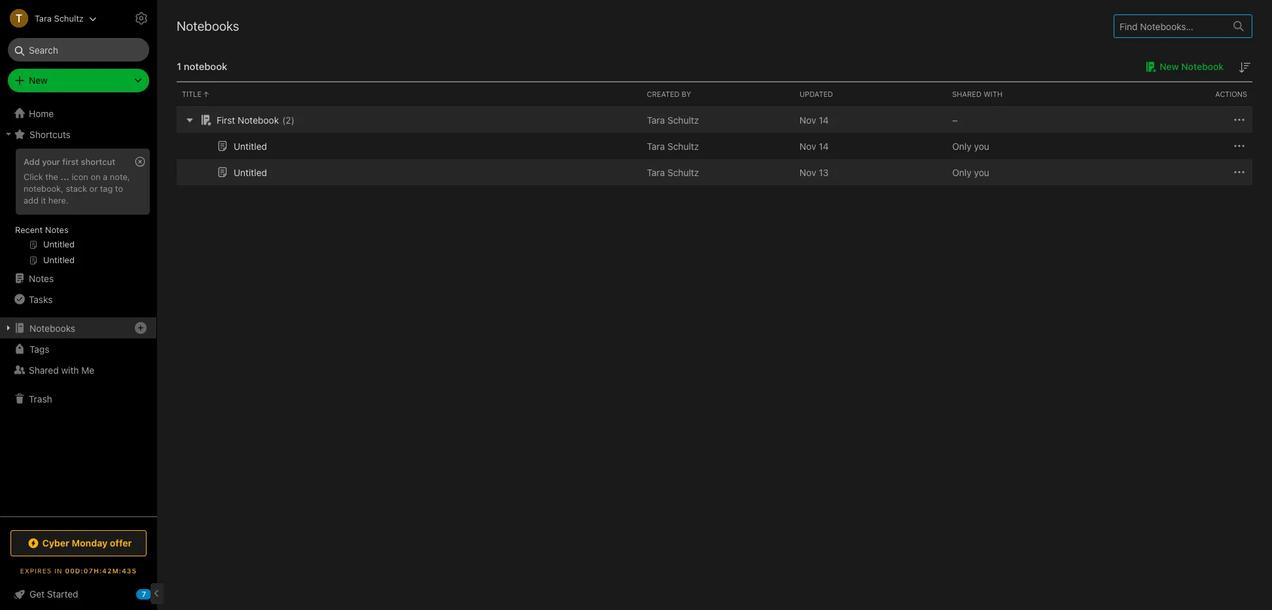 Task type: locate. For each thing, give the bounding box(es) containing it.
only
[[953, 140, 972, 152], [953, 167, 972, 178]]

to
[[115, 183, 123, 194]]

untitled row
[[177, 133, 1253, 159], [177, 159, 1253, 185]]

home
[[29, 108, 54, 119]]

0 vertical spatial untitled
[[234, 140, 267, 152]]

1 vertical spatial untitled
[[234, 167, 267, 178]]

untitled up untitled 2 element
[[234, 140, 267, 152]]

offer
[[110, 537, 132, 549]]

shared with
[[953, 90, 1003, 98]]

updated button
[[795, 82, 947, 106]]

tara schultz inside first notebook row
[[647, 114, 699, 125]]

more actions field down more actions image
[[1232, 164, 1248, 180]]

1 horizontal spatial new
[[1160, 61, 1179, 72]]

untitled button down untitled 1 element
[[215, 164, 267, 180]]

new up home
[[29, 75, 48, 86]]

3 nov from the top
[[800, 167, 817, 178]]

2 vertical spatial more actions field
[[1232, 164, 1248, 180]]

icon
[[72, 171, 88, 182]]

settings image
[[134, 10, 149, 26]]

untitled row down first notebook row
[[177, 159, 1253, 185]]

group
[[0, 145, 156, 273]]

shared
[[953, 90, 982, 98]]

notes
[[45, 225, 69, 235], [29, 273, 54, 284]]

notebook up the actions button
[[1182, 61, 1224, 72]]

untitled
[[234, 140, 267, 152], [234, 167, 267, 178]]

1 14 from the top
[[819, 114, 829, 125]]

notes up the tasks
[[29, 273, 54, 284]]

1 untitled from the top
[[234, 140, 267, 152]]

notebook left (
[[238, 114, 279, 125]]

schultz for more actions field corresponding to untitled 2 element
[[668, 167, 699, 178]]

0 vertical spatial untitled button
[[215, 138, 267, 154]]

group containing add your first shortcut
[[0, 145, 156, 273]]

2 more actions image from the top
[[1232, 164, 1248, 180]]

14 down updated on the right top of the page
[[819, 114, 829, 125]]

1 horizontal spatial notebook
[[1182, 61, 1224, 72]]

untitled button for nov 13
[[215, 164, 267, 180]]

add
[[24, 195, 39, 205]]

started
[[47, 588, 78, 600]]

tara for untitled 1 element's more actions field
[[647, 140, 665, 152]]

more actions field up more actions image
[[1232, 112, 1248, 128]]

nov for more actions field in first notebook row
[[800, 114, 817, 125]]

tags
[[29, 343, 49, 354]]

note,
[[110, 171, 130, 182]]

tara for more actions field corresponding to untitled 2 element
[[647, 167, 665, 178]]

schultz
[[54, 13, 84, 23], [668, 114, 699, 125], [668, 140, 699, 152], [668, 167, 699, 178]]

1 vertical spatial more actions image
[[1232, 164, 1248, 180]]

only for 14
[[953, 140, 972, 152]]

with
[[984, 90, 1003, 98]]

untitled button
[[215, 138, 267, 154], [215, 164, 267, 180]]

tara inside account field
[[35, 13, 52, 23]]

0 vertical spatial more actions field
[[1232, 112, 1248, 128]]

7
[[142, 590, 146, 598]]

1 vertical spatial only
[[953, 167, 972, 178]]

1 vertical spatial you
[[974, 167, 990, 178]]

nov up nov 13
[[800, 140, 817, 152]]

by
[[682, 90, 691, 98]]

nov 14 down updated on the right top of the page
[[800, 114, 829, 125]]

row group containing first notebook
[[177, 107, 1253, 185]]

0 vertical spatial you
[[974, 140, 990, 152]]

None search field
[[17, 38, 140, 62]]

)
[[291, 114, 295, 125]]

0 vertical spatial nov 14
[[800, 114, 829, 125]]

notebook
[[1182, 61, 1224, 72], [238, 114, 279, 125]]

2 vertical spatial nov
[[800, 167, 817, 178]]

nov down updated on the right top of the page
[[800, 114, 817, 125]]

new inside popup button
[[29, 75, 48, 86]]

created by button
[[642, 82, 795, 106]]

0 vertical spatial notebook
[[1182, 61, 1224, 72]]

1 more actions image from the top
[[1232, 112, 1248, 128]]

nov 14 inside first notebook row
[[800, 114, 829, 125]]

notes inside group
[[45, 225, 69, 235]]

1 nov from the top
[[800, 114, 817, 125]]

notebooks up "tags"
[[29, 322, 75, 334]]

0 horizontal spatial new
[[29, 75, 48, 86]]

More actions field
[[1232, 112, 1248, 128], [1232, 138, 1248, 154], [1232, 164, 1248, 180]]

Search text field
[[17, 38, 140, 62]]

2 nov 14 from the top
[[800, 140, 829, 152]]

notebook
[[184, 60, 227, 72]]

1 you from the top
[[974, 140, 990, 152]]

1 vertical spatial notebook
[[238, 114, 279, 125]]

0 vertical spatial only
[[953, 140, 972, 152]]

shared
[[29, 364, 59, 375]]

recent notes
[[15, 225, 69, 235]]

Account field
[[0, 5, 97, 31]]

first notebook ( 2 )
[[217, 114, 295, 125]]

only you
[[953, 140, 990, 152], [953, 167, 990, 178]]

row group inside notebooks element
[[177, 107, 1253, 185]]

more actions image for only you
[[1232, 164, 1248, 180]]

0 vertical spatial 14
[[819, 114, 829, 125]]

untitled row down created by button
[[177, 133, 1253, 159]]

tara
[[35, 13, 52, 23], [647, 114, 665, 125], [647, 140, 665, 152], [647, 167, 665, 178]]

nov inside first notebook row
[[800, 114, 817, 125]]

14 for –
[[819, 114, 829, 125]]

updated
[[800, 90, 833, 98]]

0 horizontal spatial notebook
[[238, 114, 279, 125]]

2 14 from the top
[[819, 140, 829, 152]]

add
[[24, 156, 40, 167]]

0 vertical spatial new
[[1160, 61, 1179, 72]]

get
[[29, 588, 45, 600]]

cyber monday offer button
[[10, 530, 147, 556]]

14 up 13
[[819, 140, 829, 152]]

0 horizontal spatial notebooks
[[29, 322, 75, 334]]

2 only from the top
[[953, 167, 972, 178]]

0 vertical spatial nov
[[800, 114, 817, 125]]

new
[[1160, 61, 1179, 72], [29, 75, 48, 86]]

1 vertical spatial untitled button
[[215, 164, 267, 180]]

1 vertical spatial nov
[[800, 140, 817, 152]]

more actions image up more actions image
[[1232, 112, 1248, 128]]

14 inside first notebook row
[[819, 114, 829, 125]]

only for 13
[[953, 167, 972, 178]]

notebooks
[[177, 18, 239, 33], [29, 322, 75, 334]]

you
[[974, 140, 990, 152], [974, 167, 990, 178]]

1 vertical spatial new
[[29, 75, 48, 86]]

2 only you from the top
[[953, 167, 990, 178]]

1 vertical spatial nov 14
[[800, 140, 829, 152]]

1 more actions field from the top
[[1232, 112, 1248, 128]]

0 vertical spatial notes
[[45, 225, 69, 235]]

you for nov 14
[[974, 140, 990, 152]]

row group
[[177, 107, 1253, 185]]

click to collapse image
[[152, 586, 162, 602]]

1 notebook
[[177, 60, 227, 72]]

more actions image
[[1232, 112, 1248, 128], [1232, 164, 1248, 180]]

nov left 13
[[800, 167, 817, 178]]

Sort field
[[1237, 59, 1253, 75]]

first
[[62, 156, 79, 167]]

0 vertical spatial more actions image
[[1232, 112, 1248, 128]]

3 more actions field from the top
[[1232, 164, 1248, 180]]

new up the actions button
[[1160, 61, 1179, 72]]

tara schultz for more actions field in first notebook row
[[647, 114, 699, 125]]

tara schultz
[[35, 13, 84, 23], [647, 114, 699, 125], [647, 140, 699, 152], [647, 167, 699, 178]]

nov
[[800, 114, 817, 125], [800, 140, 817, 152], [800, 167, 817, 178]]

untitled button for nov 14
[[215, 138, 267, 154]]

schultz inside first notebook row
[[668, 114, 699, 125]]

notes link
[[0, 268, 156, 289]]

or
[[89, 183, 98, 194]]

icon on a note, notebook, stack or tag to add it here.
[[24, 171, 130, 205]]

you for nov 13
[[974, 167, 990, 178]]

untitled down untitled 1 element
[[234, 167, 267, 178]]

new inside button
[[1160, 61, 1179, 72]]

nov 14 up nov 13
[[800, 140, 829, 152]]

2 nov from the top
[[800, 140, 817, 152]]

1 vertical spatial only you
[[953, 167, 990, 178]]

1 untitled row from the top
[[177, 133, 1253, 159]]

2 you from the top
[[974, 167, 990, 178]]

more actions field down the actions on the right
[[1232, 138, 1248, 154]]

first notebook row
[[177, 107, 1253, 133]]

add your first shortcut
[[24, 156, 115, 167]]

untitled button up untitled 2 element
[[215, 138, 267, 154]]

1 horizontal spatial notebooks
[[177, 18, 239, 33]]

–
[[953, 114, 958, 125]]

notebooks up notebook
[[177, 18, 239, 33]]

expires in 00d:07h:42m:43s
[[20, 567, 137, 575]]

1 vertical spatial notebooks
[[29, 322, 75, 334]]

0 vertical spatial only you
[[953, 140, 990, 152]]

14
[[819, 114, 829, 125], [819, 140, 829, 152]]

arrow image
[[182, 112, 198, 128]]

notes right the recent at the left
[[45, 225, 69, 235]]

tree
[[0, 103, 157, 516]]

new notebook
[[1160, 61, 1224, 72]]

tara inside first notebook row
[[647, 114, 665, 125]]

2 untitled button from the top
[[215, 164, 267, 180]]

nov 14
[[800, 114, 829, 125], [800, 140, 829, 152]]

more actions image inside first notebook row
[[1232, 112, 1248, 128]]

more actions image down more actions image
[[1232, 164, 1248, 180]]

1 untitled button from the top
[[215, 138, 267, 154]]

tags button
[[0, 338, 156, 359]]

notebook,
[[24, 183, 63, 194]]

shared with me
[[29, 364, 94, 375]]

2 untitled row from the top
[[177, 159, 1253, 185]]

notebook inside first notebook row
[[238, 114, 279, 125]]

untitled for nov 13
[[234, 167, 267, 178]]

tag
[[100, 183, 113, 194]]

1 nov 14 from the top
[[800, 114, 829, 125]]

2 more actions field from the top
[[1232, 138, 1248, 154]]

only you for nov 14
[[953, 140, 990, 152]]

1 vertical spatial more actions field
[[1232, 138, 1248, 154]]

home link
[[0, 103, 157, 124]]

1 only you from the top
[[953, 140, 990, 152]]

1
[[177, 60, 181, 72]]

notebook inside new notebook button
[[1182, 61, 1224, 72]]

1 vertical spatial 14
[[819, 140, 829, 152]]

click the ...
[[24, 171, 69, 182]]

2 untitled from the top
[[234, 167, 267, 178]]

recent
[[15, 225, 43, 235]]

1 only from the top
[[953, 140, 972, 152]]



Task type: describe. For each thing, give the bounding box(es) containing it.
monday
[[72, 537, 108, 549]]

here.
[[48, 195, 68, 205]]

your
[[42, 156, 60, 167]]

nov 13
[[800, 167, 829, 178]]

14 for only you
[[819, 140, 829, 152]]

created
[[647, 90, 680, 98]]

cyber
[[42, 537, 69, 549]]

00d:07h:42m:43s
[[65, 567, 137, 575]]

schultz for more actions field in first notebook row
[[668, 114, 699, 125]]

with
[[61, 364, 79, 375]]

more actions field inside first notebook row
[[1232, 112, 1248, 128]]

notebooks link
[[0, 317, 156, 338]]

Help and Learning task checklist field
[[0, 584, 157, 605]]

tasks button
[[0, 289, 156, 310]]

0 vertical spatial notebooks
[[177, 18, 239, 33]]

title button
[[177, 82, 642, 106]]

shortcuts button
[[0, 124, 156, 145]]

title
[[182, 90, 202, 98]]

untitled 2 element
[[234, 167, 267, 178]]

more actions field for untitled 1 element
[[1232, 138, 1248, 154]]

group inside tree
[[0, 145, 156, 273]]

new for new
[[29, 75, 48, 86]]

only you for nov 13
[[953, 167, 990, 178]]

shortcut
[[81, 156, 115, 167]]

on
[[91, 171, 101, 182]]

actions button
[[1100, 82, 1253, 106]]

shortcuts
[[29, 129, 71, 140]]

expires
[[20, 567, 52, 575]]

a
[[103, 171, 108, 182]]

(
[[282, 114, 286, 125]]

the
[[45, 171, 58, 182]]

first
[[217, 114, 235, 125]]

stack
[[66, 183, 87, 194]]

trash link
[[0, 388, 156, 409]]

schultz inside account field
[[54, 13, 84, 23]]

nov for untitled 1 element's more actions field
[[800, 140, 817, 152]]

get started
[[29, 588, 78, 600]]

tara schultz for untitled 1 element's more actions field
[[647, 140, 699, 152]]

nov for more actions field corresponding to untitled 2 element
[[800, 167, 817, 178]]

1 vertical spatial notes
[[29, 273, 54, 284]]

more actions image
[[1232, 138, 1248, 154]]

notebook for new
[[1182, 61, 1224, 72]]

click
[[24, 171, 43, 182]]

notebook for first
[[238, 114, 279, 125]]

tara schultz inside account field
[[35, 13, 84, 23]]

2
[[286, 114, 291, 125]]

actions
[[1216, 90, 1248, 98]]

13
[[819, 167, 829, 178]]

expand notebooks image
[[3, 323, 14, 333]]

notebooks element
[[157, 0, 1273, 610]]

tree containing home
[[0, 103, 157, 516]]

...
[[61, 171, 69, 182]]

sort options image
[[1237, 60, 1253, 75]]

it
[[41, 195, 46, 205]]

nov 14 for –
[[800, 114, 829, 125]]

created by
[[647, 90, 691, 98]]

untitled for nov 14
[[234, 140, 267, 152]]

cyber monday offer
[[42, 537, 132, 549]]

more actions field for untitled 2 element
[[1232, 164, 1248, 180]]

in
[[54, 567, 63, 575]]

trash
[[29, 393, 52, 404]]

shared with me link
[[0, 359, 156, 380]]

tara for more actions field in first notebook row
[[647, 114, 665, 125]]

new notebook button
[[1142, 59, 1224, 75]]

schultz for untitled 1 element's more actions field
[[668, 140, 699, 152]]

new for new notebook
[[1160, 61, 1179, 72]]

more actions image for –
[[1232, 112, 1248, 128]]

tasks
[[29, 294, 53, 305]]

Find Notebooks… text field
[[1115, 15, 1226, 37]]

me
[[81, 364, 94, 375]]

tara schultz for more actions field corresponding to untitled 2 element
[[647, 167, 699, 178]]

untitled 1 element
[[234, 140, 267, 152]]

new button
[[8, 69, 149, 92]]

shared with button
[[947, 82, 1100, 106]]

nov 14 for only you
[[800, 140, 829, 152]]

notebooks inside tree
[[29, 322, 75, 334]]



Task type: vqa. For each thing, say whether or not it's contained in the screenshot.
first THE ONLY from the bottom
yes



